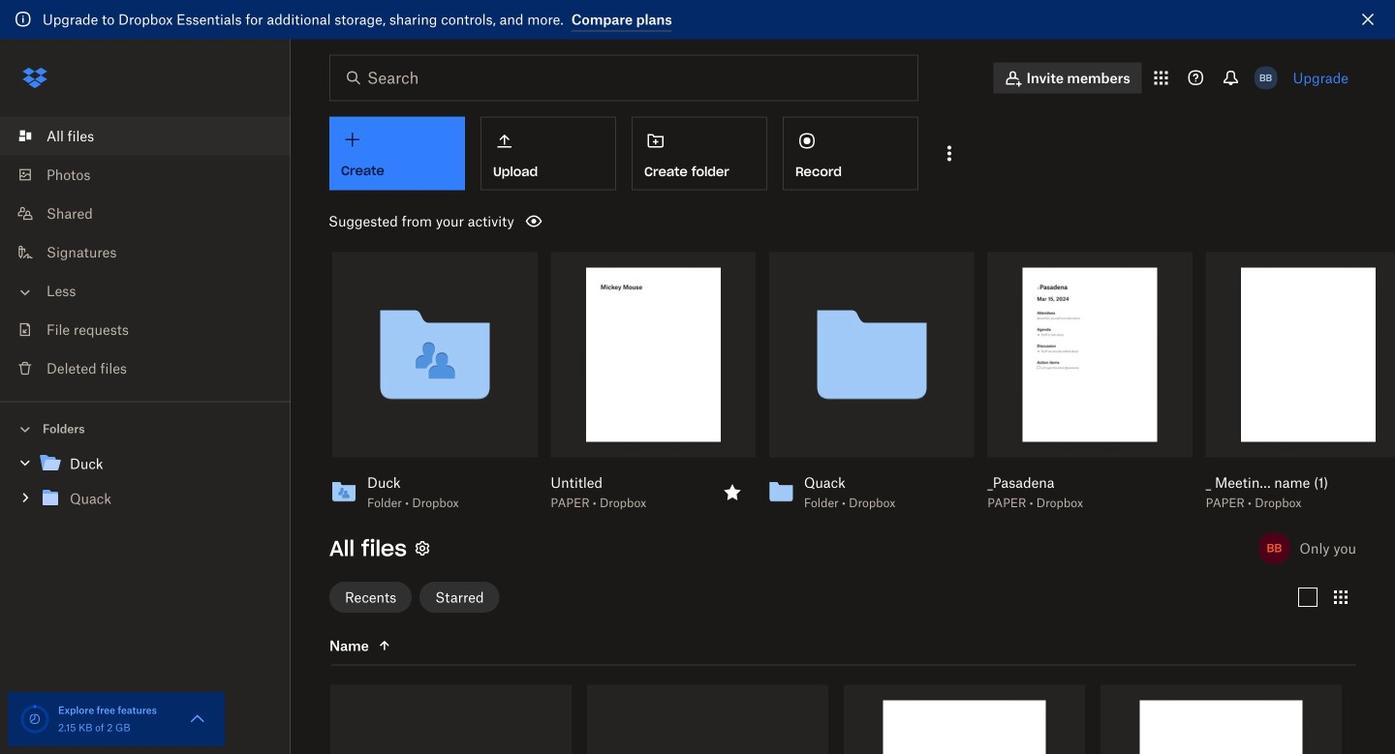 Task type: vqa. For each thing, say whether or not it's contained in the screenshot.
Dropbox icon at the top of page
yes



Task type: locate. For each thing, give the bounding box(es) containing it.
group
[[0, 443, 291, 531]]

list
[[0, 105, 291, 402]]

dropbox image
[[16, 59, 54, 97]]

file, _ getting started with dropbox paper.paper row
[[844, 685, 1085, 755]]

alert
[[0, 0, 1395, 39]]

list item
[[0, 117, 291, 156]]

less image
[[16, 283, 35, 302]]

Search in folder "Dropbox" text field
[[367, 66, 878, 90]]

None field
[[0, 0, 142, 21]]



Task type: describe. For each thing, give the bounding box(es) containing it.
quota usage image
[[19, 704, 50, 735]]

shared folder, duck row
[[330, 685, 572, 755]]

folder settings image
[[411, 537, 434, 560]]

quota usage progress bar
[[19, 704, 50, 735]]

folder, quack row
[[587, 685, 828, 755]]

file, _ meeting notes_ add an event name (1).paper row
[[1101, 685, 1342, 755]]



